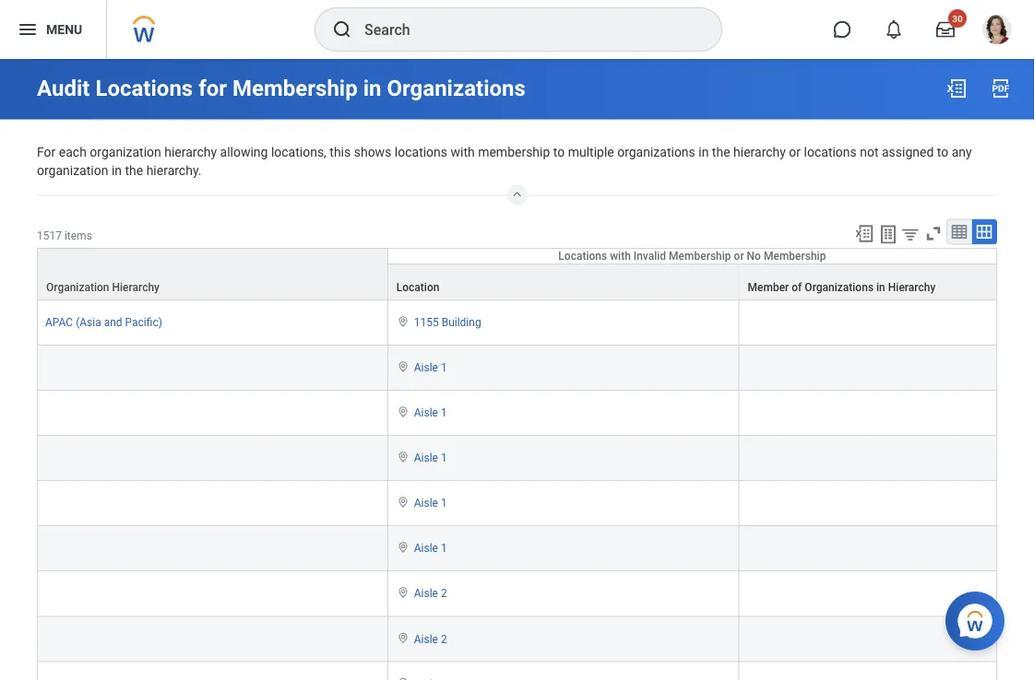 Task type: describe. For each thing, give the bounding box(es) containing it.
not
[[860, 145, 879, 160]]

location image for 2nd aisle 2 link from the top of the audit locations for membership in organizations main content
[[396, 632, 410, 645]]

1 horizontal spatial the
[[712, 145, 730, 160]]

2 hierarchy from the left
[[733, 145, 786, 160]]

location image for 1155 building link
[[396, 315, 410, 328]]

0 vertical spatial organizations
[[387, 75, 526, 101]]

pacific)
[[125, 316, 162, 329]]

1155
[[414, 316, 439, 329]]

organization
[[46, 281, 109, 294]]

notifications large image
[[885, 20, 903, 39]]

for each organization hierarchy allowing locations, this shows locations with membership to multiple organizations in the hierarchy or locations not assigned to any organization in the hierarchy.
[[37, 145, 975, 178]]

2 hierarchy from the left
[[888, 281, 936, 294]]

view printable version (pdf) image
[[990, 77, 1012, 100]]

locations,
[[271, 145, 326, 160]]

chevron up image
[[506, 185, 528, 200]]

organizations inside popup button
[[805, 281, 874, 294]]

1155 building link
[[414, 313, 481, 329]]

1 for aisle 1 "link" related to fifth aisle 1 row from the bottom
[[441, 362, 447, 374]]

locations with invalid membership or no membership
[[558, 250, 826, 263]]

1 for aisle 1 "link" for 4th aisle 1 row from the top of the audit locations for membership in organizations main content
[[441, 497, 447, 510]]

expand table image
[[975, 223, 994, 241]]

5 aisle 1 row from the top
[[37, 527, 997, 572]]

any
[[952, 145, 972, 160]]

1 hierarchy from the left
[[112, 281, 160, 294]]

5 aisle from the top
[[414, 543, 438, 556]]

1 vertical spatial organization
[[37, 163, 108, 178]]

30
[[952, 13, 963, 24]]

1 aisle 2 row from the top
[[37, 572, 997, 617]]

justify image
[[17, 18, 39, 41]]

items
[[65, 229, 92, 242]]

aisle 1 for 4th aisle 1 row from the bottom's aisle 1 "link"
[[414, 407, 447, 420]]

inbox large image
[[936, 20, 955, 39]]

with inside "popup button"
[[610, 250, 631, 263]]

membership for or
[[669, 250, 731, 263]]

4 aisle 1 row from the top
[[37, 482, 997, 527]]

aisle 1 link for 5th aisle 1 row from the top
[[414, 539, 447, 556]]

1 for 4th aisle 1 row from the bottom's aisle 1 "link"
[[441, 407, 447, 420]]

aisle 1 link for 4th aisle 1 row from the top of the audit locations for membership in organizations main content
[[414, 494, 447, 510]]

for
[[37, 145, 56, 160]]

in up shows at top
[[363, 75, 382, 101]]

location image for aisle 1 "link" corresponding to 3rd aisle 1 row from the bottom of the audit locations for membership in organizations main content
[[396, 451, 410, 464]]

(asia
[[76, 316, 101, 329]]

membership for in
[[233, 75, 358, 101]]

menu button
[[0, 0, 106, 59]]

row containing locations with invalid membership or no membership
[[37, 248, 997, 301]]

1 aisle from the top
[[414, 362, 438, 374]]

row containing location
[[37, 264, 997, 301]]

2 for 2nd aisle 2 link from the top of the audit locations for membership in organizations main content
[[441, 633, 447, 646]]

export to excel image for 1517 items
[[854, 224, 875, 244]]

member of organizations in hierarchy
[[748, 281, 936, 294]]

membership
[[478, 145, 550, 160]]

table image
[[950, 223, 969, 241]]

with inside for each organization hierarchy allowing locations, this shows locations with membership to multiple organizations in the hierarchy or locations not assigned to any organization in the hierarchy.
[[451, 145, 475, 160]]

2 location image from the top
[[396, 496, 410, 509]]

allowing
[[220, 145, 268, 160]]

or inside locations with invalid membership or no membership "popup button"
[[734, 250, 744, 263]]

audit
[[37, 75, 90, 101]]

aisle 1 link for 4th aisle 1 row from the bottom
[[414, 403, 447, 420]]

1 for aisle 1 "link" corresponding to 5th aisle 1 row from the top
[[441, 543, 447, 556]]

2 locations from the left
[[804, 145, 857, 160]]

location
[[396, 281, 440, 294]]

Search Workday  search field
[[364, 9, 684, 50]]

location image inside row
[[396, 678, 410, 681]]

no
[[747, 250, 761, 263]]

aisle 2 for 2nd aisle 2 link from the bottom of the audit locations for membership in organizations main content
[[414, 588, 447, 601]]

member
[[748, 281, 789, 294]]

hierarchy.
[[146, 163, 202, 178]]

this
[[330, 145, 351, 160]]

export to excel image for audit locations for membership in organizations
[[946, 77, 968, 100]]

1155 building
[[414, 316, 481, 329]]

aisle 2 for 2nd aisle 2 link from the top of the audit locations for membership in organizations main content
[[414, 633, 447, 646]]

7 aisle from the top
[[414, 633, 438, 646]]

organizations
[[617, 145, 695, 160]]

apac (asia and pacific) link
[[45, 313, 162, 329]]

audit locations for membership in organizations
[[37, 75, 526, 101]]



Task type: vqa. For each thing, say whether or not it's contained in the screenshot.
30
yes



Task type: locate. For each thing, give the bounding box(es) containing it.
or inside for each organization hierarchy allowing locations, this shows locations with membership to multiple organizations in the hierarchy or locations not assigned to any organization in the hierarchy.
[[789, 145, 801, 160]]

1 vertical spatial organizations
[[805, 281, 874, 294]]

membership
[[233, 75, 358, 101], [669, 250, 731, 263], [764, 250, 826, 263]]

0 horizontal spatial the
[[125, 163, 143, 178]]

1 horizontal spatial to
[[937, 145, 949, 160]]

0 horizontal spatial locations
[[395, 145, 447, 160]]

organizations up membership
[[387, 75, 526, 101]]

0 vertical spatial the
[[712, 145, 730, 160]]

hierarchy
[[164, 145, 217, 160], [733, 145, 786, 160]]

5 aisle 1 link from the top
[[414, 539, 447, 556]]

invalid
[[634, 250, 666, 263]]

locations
[[95, 75, 193, 101], [558, 250, 607, 263]]

1 to from the left
[[553, 145, 565, 160]]

1 for aisle 1 "link" corresponding to 3rd aisle 1 row from the bottom of the audit locations for membership in organizations main content
[[441, 452, 447, 465]]

2 1 from the top
[[441, 407, 447, 420]]

2 location image from the top
[[396, 361, 410, 374]]

to
[[553, 145, 565, 160], [937, 145, 949, 160]]

assigned
[[882, 145, 934, 160]]

1 hierarchy from the left
[[164, 145, 217, 160]]

2 horizontal spatial membership
[[764, 250, 826, 263]]

organizations
[[387, 75, 526, 101], [805, 281, 874, 294]]

3 aisle from the top
[[414, 452, 438, 465]]

aisle 1 for aisle 1 "link" corresponding to 5th aisle 1 row from the top
[[414, 543, 447, 556]]

building
[[442, 316, 481, 329]]

aisle 2 link
[[414, 584, 447, 601], [414, 629, 447, 646]]

1 location image from the top
[[396, 315, 410, 328]]

1 vertical spatial aisle 2 link
[[414, 629, 447, 646]]

to left multiple
[[553, 145, 565, 160]]

1 aisle 2 link from the top
[[414, 584, 447, 601]]

1 vertical spatial aisle 2
[[414, 633, 447, 646]]

cell
[[739, 301, 997, 346], [37, 346, 388, 391], [739, 346, 997, 391], [37, 391, 388, 436], [739, 391, 997, 436], [37, 436, 388, 482], [739, 436, 997, 482], [37, 482, 388, 527], [739, 482, 997, 527], [37, 527, 388, 572], [739, 527, 997, 572], [37, 572, 388, 617], [37, 617, 388, 663], [37, 663, 388, 681], [739, 663, 997, 681]]

1 vertical spatial the
[[125, 163, 143, 178]]

1 horizontal spatial locations
[[804, 145, 857, 160]]

location image
[[396, 315, 410, 328], [396, 361, 410, 374], [396, 451, 410, 464], [396, 542, 410, 555], [396, 632, 410, 645]]

organization hierarchy
[[46, 281, 160, 294]]

locations inside "popup button"
[[558, 250, 607, 263]]

0 horizontal spatial membership
[[233, 75, 358, 101]]

export to worksheets image
[[877, 224, 900, 246]]

3 aisle 1 row from the top
[[37, 436, 997, 482]]

with left invalid
[[610, 250, 631, 263]]

apac (asia and pacific)
[[45, 316, 162, 329]]

membership up locations,
[[233, 75, 358, 101]]

aisle 2
[[414, 588, 447, 601], [414, 633, 447, 646]]

organization hierarchy button
[[38, 249, 387, 300]]

2 aisle 1 link from the top
[[414, 403, 447, 420]]

0 horizontal spatial hierarchy
[[112, 281, 160, 294]]

0 vertical spatial aisle 2 link
[[414, 584, 447, 601]]

membership up of
[[764, 250, 826, 263]]

3 aisle 1 from the top
[[414, 452, 447, 465]]

aisle 1 row
[[37, 346, 997, 391], [37, 391, 997, 436], [37, 436, 997, 482], [37, 482, 997, 527], [37, 527, 997, 572]]

0 vertical spatial 2
[[441, 588, 447, 601]]

3 location image from the top
[[396, 587, 410, 600]]

2 aisle 1 row from the top
[[37, 391, 997, 436]]

organizations right of
[[805, 281, 874, 294]]

location image
[[396, 406, 410, 419], [396, 496, 410, 509], [396, 587, 410, 600], [396, 678, 410, 681]]

locations
[[395, 145, 447, 160], [804, 145, 857, 160]]

4 location image from the top
[[396, 678, 410, 681]]

toolbar inside audit locations for membership in organizations main content
[[846, 219, 997, 248]]

export to excel image left export to worksheets image
[[854, 224, 875, 244]]

2 row from the top
[[37, 264, 997, 301]]

3 1 from the top
[[441, 452, 447, 465]]

0 horizontal spatial organizations
[[387, 75, 526, 101]]

5 location image from the top
[[396, 632, 410, 645]]

row containing apac (asia and pacific)
[[37, 301, 997, 346]]

shows
[[354, 145, 392, 160]]

1 aisle 2 from the top
[[414, 588, 447, 601]]

location image for aisle 1 "link" related to fifth aisle 1 row from the bottom
[[396, 361, 410, 374]]

1517 items
[[37, 229, 92, 242]]

aisle
[[414, 362, 438, 374], [414, 407, 438, 420], [414, 452, 438, 465], [414, 497, 438, 510], [414, 543, 438, 556], [414, 588, 438, 601], [414, 633, 438, 646]]

4 1 from the top
[[441, 497, 447, 510]]

1 locations from the left
[[395, 145, 447, 160]]

apac
[[45, 316, 73, 329]]

1 aisle 1 row from the top
[[37, 346, 997, 391]]

2 aisle 2 from the top
[[414, 633, 447, 646]]

1 horizontal spatial or
[[789, 145, 801, 160]]

2 to from the left
[[937, 145, 949, 160]]

1 vertical spatial locations
[[558, 250, 607, 263]]

the left hierarchy.
[[125, 163, 143, 178]]

locations left for
[[95, 75, 193, 101]]

fullscreen image
[[923, 224, 944, 244]]

in inside popup button
[[876, 281, 885, 294]]

1 vertical spatial with
[[610, 250, 631, 263]]

aisle 1 link for 3rd aisle 1 row from the bottom of the audit locations for membership in organizations main content
[[414, 448, 447, 465]]

hierarchy down select to filter grid data image
[[888, 281, 936, 294]]

the
[[712, 145, 730, 160], [125, 163, 143, 178]]

0 vertical spatial export to excel image
[[946, 77, 968, 100]]

1
[[441, 362, 447, 374], [441, 407, 447, 420], [441, 452, 447, 465], [441, 497, 447, 510], [441, 543, 447, 556]]

1 aisle 1 from the top
[[414, 362, 447, 374]]

or left not
[[789, 145, 801, 160]]

audit locations for membership in organizations main content
[[0, 59, 1034, 681]]

location button
[[388, 265, 739, 300]]

location image for aisle 1 "link" corresponding to 5th aisle 1 row from the top
[[396, 542, 410, 555]]

1 horizontal spatial membership
[[669, 250, 731, 263]]

aisle 2 row
[[37, 572, 997, 617], [37, 617, 997, 663]]

aisle 1 link
[[414, 358, 447, 374], [414, 403, 447, 420], [414, 448, 447, 465], [414, 494, 447, 510], [414, 539, 447, 556]]

membership right invalid
[[669, 250, 731, 263]]

3 aisle 1 link from the top
[[414, 448, 447, 465]]

aisle 1 link for fifth aisle 1 row from the bottom
[[414, 358, 447, 374]]

and
[[104, 316, 122, 329]]

2 aisle 2 row from the top
[[37, 617, 997, 663]]

in down export to worksheets image
[[876, 281, 885, 294]]

row
[[37, 248, 997, 301], [37, 264, 997, 301], [37, 301, 997, 346], [37, 663, 997, 681]]

1 vertical spatial export to excel image
[[854, 224, 875, 244]]

1 horizontal spatial with
[[610, 250, 631, 263]]

5 1 from the top
[[441, 543, 447, 556]]

for
[[199, 75, 227, 101]]

profile logan mcneil image
[[983, 15, 1012, 48]]

organization
[[90, 145, 161, 160], [37, 163, 108, 178]]

3 location image from the top
[[396, 451, 410, 464]]

locations left not
[[804, 145, 857, 160]]

member of organizations in hierarchy button
[[739, 265, 996, 300]]

2 2 from the top
[[441, 633, 447, 646]]

1 vertical spatial 2
[[441, 633, 447, 646]]

0 vertical spatial organization
[[90, 145, 161, 160]]

of
[[792, 281, 802, 294]]

multiple
[[568, 145, 614, 160]]

aisle 1 for aisle 1 "link" for 4th aisle 1 row from the top of the audit locations for membership in organizations main content
[[414, 497, 447, 510]]

1 2 from the top
[[441, 588, 447, 601]]

organization down each
[[37, 163, 108, 178]]

1 horizontal spatial organizations
[[805, 281, 874, 294]]

4 aisle 1 from the top
[[414, 497, 447, 510]]

30 button
[[925, 9, 967, 50]]

the right organizations
[[712, 145, 730, 160]]

4 aisle from the top
[[414, 497, 438, 510]]

2 aisle from the top
[[414, 407, 438, 420]]

0 horizontal spatial export to excel image
[[854, 224, 875, 244]]

0 vertical spatial locations
[[95, 75, 193, 101]]

1517
[[37, 229, 62, 242]]

location image inside 'aisle 2' row
[[396, 632, 410, 645]]

locations up location popup button on the top of the page
[[558, 250, 607, 263]]

4 location image from the top
[[396, 542, 410, 555]]

menu
[[46, 22, 82, 37]]

5 aisle 1 from the top
[[414, 543, 447, 556]]

or
[[789, 145, 801, 160], [734, 250, 744, 263]]

aisle 1 for aisle 1 "link" corresponding to 3rd aisle 1 row from the bottom of the audit locations for membership in organizations main content
[[414, 452, 447, 465]]

search image
[[331, 18, 353, 41]]

locations with invalid membership or no membership button
[[388, 249, 996, 264]]

1 vertical spatial or
[[734, 250, 744, 263]]

1 1 from the top
[[441, 362, 447, 374]]

0 horizontal spatial or
[[734, 250, 744, 263]]

1 horizontal spatial hierarchy
[[888, 281, 936, 294]]

0 horizontal spatial hierarchy
[[164, 145, 217, 160]]

in
[[363, 75, 382, 101], [699, 145, 709, 160], [112, 163, 122, 178], [876, 281, 885, 294]]

location image inside row
[[396, 315, 410, 328]]

1 horizontal spatial hierarchy
[[733, 145, 786, 160]]

1 horizontal spatial export to excel image
[[946, 77, 968, 100]]

export to excel image
[[946, 77, 968, 100], [854, 224, 875, 244]]

in right organizations
[[699, 145, 709, 160]]

or left no
[[734, 250, 744, 263]]

each
[[59, 145, 87, 160]]

0 horizontal spatial locations
[[95, 75, 193, 101]]

export to excel image left view printable version (pdf) icon
[[946, 77, 968, 100]]

toolbar
[[846, 219, 997, 248]]

0 vertical spatial or
[[789, 145, 801, 160]]

1 aisle 1 link from the top
[[414, 358, 447, 374]]

2 aisle 2 link from the top
[[414, 629, 447, 646]]

6 aisle from the top
[[414, 588, 438, 601]]

0 horizontal spatial with
[[451, 145, 475, 160]]

2 for 2nd aisle 2 link from the bottom of the audit locations for membership in organizations main content
[[441, 588, 447, 601]]

aisle 1 for aisle 1 "link" related to fifth aisle 1 row from the bottom
[[414, 362, 447, 374]]

locations right shows at top
[[395, 145, 447, 160]]

in left hierarchy.
[[112, 163, 122, 178]]

0 vertical spatial with
[[451, 145, 475, 160]]

with
[[451, 145, 475, 160], [610, 250, 631, 263]]

hierarchy up pacific)
[[112, 281, 160, 294]]

aisle 1
[[414, 362, 447, 374], [414, 407, 447, 420], [414, 452, 447, 465], [414, 497, 447, 510], [414, 543, 447, 556]]

select to filter grid data image
[[900, 225, 921, 244]]

0 horizontal spatial to
[[553, 145, 565, 160]]

organization up hierarchy.
[[90, 145, 161, 160]]

1 horizontal spatial locations
[[558, 250, 607, 263]]

2
[[441, 588, 447, 601], [441, 633, 447, 646]]

4 aisle 1 link from the top
[[414, 494, 447, 510]]

0 vertical spatial aisle 2
[[414, 588, 447, 601]]

1 location image from the top
[[396, 406, 410, 419]]

4 row from the top
[[37, 663, 997, 681]]

to left any on the top right
[[937, 145, 949, 160]]

1 row from the top
[[37, 248, 997, 301]]

hierarchy
[[112, 281, 160, 294], [888, 281, 936, 294]]

3 row from the top
[[37, 301, 997, 346]]

with left membership
[[451, 145, 475, 160]]

2 aisle 1 from the top
[[414, 407, 447, 420]]



